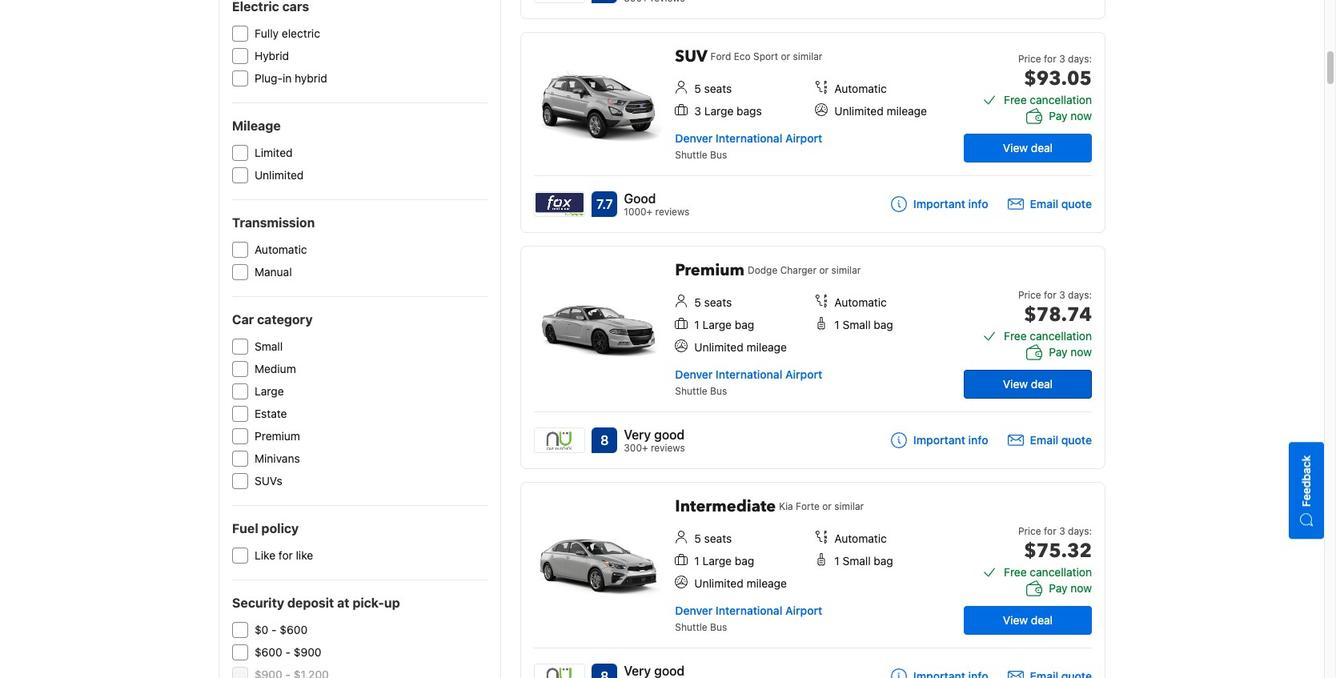Task type: vqa. For each thing, say whether or not it's contained in the screenshot.
$78.74 mileage
yes



Task type: describe. For each thing, give the bounding box(es) containing it.
forte
[[796, 501, 820, 513]]

7.7
[[597, 197, 613, 211]]

days: for $93.05
[[1069, 53, 1093, 65]]

minivans
[[255, 452, 300, 465]]

view deal for $75.32
[[1004, 614, 1053, 627]]

large for $93.05
[[705, 104, 734, 118]]

good
[[655, 428, 685, 442]]

5 seats for $93.05
[[695, 82, 732, 95]]

product card group containing $75.32
[[521, 482, 1112, 678]]

fuel policy
[[232, 521, 299, 536]]

3 for $75.32
[[1060, 525, 1066, 537]]

deposit
[[287, 596, 334, 610]]

email quote for $93.05
[[1031, 197, 1093, 211]]

premium dodge charger or similar
[[676, 260, 861, 281]]

plug-
[[255, 71, 283, 85]]

1 large bag for $78.74
[[695, 318, 755, 332]]

pay for $78.74
[[1050, 345, 1068, 359]]

1 supplied by nu car rental image from the top
[[535, 0, 585, 2]]

suv ford eco sport or similar
[[676, 46, 823, 67]]

up
[[384, 596, 400, 610]]

important info for $78.74
[[914, 433, 989, 447]]

bags
[[737, 104, 762, 118]]

or for $75.32
[[823, 501, 832, 513]]

price for 3 days: $93.05
[[1019, 53, 1093, 92]]

- for $600
[[286, 646, 291, 659]]

like for like
[[255, 549, 313, 562]]

deal for $93.05
[[1032, 141, 1053, 155]]

$0
[[255, 623, 269, 637]]

1 small bag for $78.74
[[835, 318, 894, 332]]

0 vertical spatial $600
[[280, 623, 308, 637]]

supplied by fox image
[[535, 192, 585, 216]]

product card group containing $78.74
[[521, 246, 1112, 469]]

8 element for supplied by nu car rental "image" related to $75.32
[[592, 664, 618, 678]]

feedback
[[1300, 456, 1314, 507]]

free for $78.74
[[1005, 329, 1027, 343]]

very good 300+ reviews
[[624, 428, 685, 454]]

days: for $78.74
[[1069, 289, 1093, 301]]

in
[[283, 71, 292, 85]]

feedback button
[[1290, 443, 1325, 540]]

for for $93.05
[[1045, 53, 1057, 65]]

limited
[[255, 146, 293, 159]]

now for $78.74
[[1071, 345, 1093, 359]]

electric
[[282, 26, 320, 40]]

supplied by nu car rental image for $78.74
[[535, 429, 585, 453]]

denver for $75.32
[[676, 604, 713, 618]]

transmission
[[232, 215, 315, 230]]

eco
[[734, 50, 751, 62]]

info for $93.05
[[969, 197, 989, 211]]

denver international airport shuttle bus for $78.74
[[676, 368, 823, 397]]

car
[[232, 312, 254, 327]]

shuttle for $93.05
[[676, 149, 708, 161]]

hybrid
[[295, 71, 327, 85]]

small for $75.32
[[843, 554, 871, 568]]

security
[[232, 596, 284, 610]]

denver for $93.05
[[676, 131, 713, 145]]

$600 - $900
[[255, 646, 322, 659]]

denver international airport button for $78.74
[[676, 368, 823, 381]]

deal for $75.32
[[1032, 614, 1053, 627]]

small for $78.74
[[843, 318, 871, 332]]

reviews inside "good 1000+ reviews"
[[656, 206, 690, 218]]

denver international airport shuttle bus for $93.05
[[676, 131, 823, 161]]

email quote button for $93.05
[[1008, 196, 1093, 212]]

pay now for $93.05
[[1050, 109, 1093, 123]]

large for $78.74
[[703, 318, 732, 332]]

kia
[[780, 501, 794, 513]]

important info button for $93.05
[[891, 196, 989, 212]]

suvs
[[255, 474, 283, 488]]

international for $75.32
[[716, 604, 783, 618]]

estate
[[255, 407, 287, 421]]

denver for $78.74
[[676, 368, 713, 381]]

airport for $75.32
[[786, 604, 823, 618]]

view deal button for $75.32
[[964, 606, 1093, 635]]

denver international airport shuttle bus for $75.32
[[676, 604, 823, 634]]

very
[[624, 428, 651, 442]]

7.7 element
[[592, 191, 618, 217]]

like
[[255, 549, 276, 562]]

pay for $75.32
[[1050, 582, 1068, 595]]

free for $93.05
[[1005, 93, 1027, 107]]

bus for $93.05
[[711, 149, 727, 161]]

suv
[[676, 46, 708, 67]]

similar for $75.32
[[835, 501, 864, 513]]

similar inside suv ford eco sport or similar
[[793, 50, 823, 62]]

3 left bags
[[695, 104, 702, 118]]

denver international airport button for $75.32
[[676, 604, 823, 618]]

bus for $75.32
[[711, 622, 727, 634]]

plug-in hybrid
[[255, 71, 327, 85]]

unlimited mileage for $75.32
[[695, 577, 787, 590]]

airport for $78.74
[[786, 368, 823, 381]]

premium for premium
[[255, 429, 300, 443]]

now for $75.32
[[1071, 582, 1093, 595]]

price for $75.32
[[1019, 525, 1042, 537]]

bus for $78.74
[[711, 385, 727, 397]]

cancellation for $78.74
[[1030, 329, 1093, 343]]

1 vertical spatial $600
[[255, 646, 283, 659]]

5 for $78.74
[[695, 296, 702, 309]]

cancellation for $75.32
[[1030, 566, 1093, 579]]

3 for $78.74
[[1060, 289, 1066, 301]]

view deal button for $78.74
[[964, 370, 1093, 399]]

pick-
[[353, 596, 384, 610]]

fully electric
[[255, 26, 320, 40]]

free cancellation for $78.74
[[1005, 329, 1093, 343]]

free for $75.32
[[1005, 566, 1027, 579]]

or for $78.74
[[820, 264, 829, 276]]

1 vertical spatial small
[[255, 340, 283, 353]]

policy
[[262, 521, 299, 536]]

intermediate
[[676, 496, 776, 517]]

good
[[624, 191, 656, 206]]



Task type: locate. For each thing, give the bounding box(es) containing it.
for
[[1045, 53, 1057, 65], [1045, 289, 1057, 301], [1045, 525, 1057, 537], [279, 549, 293, 562]]

1 important info from the top
[[914, 197, 989, 211]]

or
[[781, 50, 791, 62], [820, 264, 829, 276], [823, 501, 832, 513]]

denver international airport button
[[676, 131, 823, 145], [676, 368, 823, 381], [676, 604, 823, 618]]

email quote button for $78.74
[[1008, 433, 1093, 449]]

medium
[[255, 362, 296, 376]]

1 vertical spatial 8 element
[[592, 664, 618, 678]]

or right charger
[[820, 264, 829, 276]]

1 email from the top
[[1031, 197, 1059, 211]]

0 vertical spatial product card group
[[521, 32, 1112, 233]]

important info button
[[891, 196, 989, 212], [891, 433, 989, 449]]

5 down suv at the top of page
[[695, 82, 702, 95]]

2 vertical spatial free cancellation
[[1005, 566, 1093, 579]]

2 now from the top
[[1071, 345, 1093, 359]]

reviews right 1000+
[[656, 206, 690, 218]]

1 price from the top
[[1019, 53, 1042, 65]]

0 vertical spatial deal
[[1032, 141, 1053, 155]]

0 vertical spatial bus
[[711, 149, 727, 161]]

5 for $75.32
[[695, 532, 702, 545]]

days: for $75.32
[[1069, 525, 1093, 537]]

for up '$93.05'
[[1045, 53, 1057, 65]]

1 deal from the top
[[1032, 141, 1053, 155]]

1 vertical spatial denver international airport button
[[676, 368, 823, 381]]

1 vertical spatial email quote
[[1031, 433, 1093, 447]]

free down "$78.74"
[[1005, 329, 1027, 343]]

3 5 from the top
[[695, 532, 702, 545]]

3 5 seats from the top
[[695, 532, 732, 545]]

1 pay now from the top
[[1050, 109, 1093, 123]]

price inside price for 3 days: $78.74
[[1019, 289, 1042, 301]]

2 vertical spatial 5 seats
[[695, 532, 732, 545]]

5 seats down intermediate
[[695, 532, 732, 545]]

view deal button down '$93.05'
[[964, 134, 1093, 163]]

1 vertical spatial email
[[1031, 433, 1059, 447]]

2 quote from the top
[[1062, 433, 1093, 447]]

airport for $93.05
[[786, 131, 823, 145]]

1 vertical spatial mileage
[[747, 340, 787, 354]]

3 free cancellation from the top
[[1005, 566, 1093, 579]]

1 vertical spatial international
[[716, 368, 783, 381]]

large left bags
[[705, 104, 734, 118]]

2 free from the top
[[1005, 329, 1027, 343]]

reviews inside very good 300+ reviews
[[651, 442, 685, 454]]

1 view from the top
[[1004, 141, 1029, 155]]

3 up '$93.05'
[[1060, 53, 1066, 65]]

2 vertical spatial denver
[[676, 604, 713, 618]]

- right $0
[[272, 623, 277, 637]]

now down '$93.05'
[[1071, 109, 1093, 123]]

2 vertical spatial 5
[[695, 532, 702, 545]]

1 5 seats from the top
[[695, 82, 732, 95]]

2 price from the top
[[1019, 289, 1042, 301]]

large down premium dodge charger or similar
[[703, 318, 732, 332]]

2 vertical spatial international
[[716, 604, 783, 618]]

view for $93.05
[[1004, 141, 1029, 155]]

unlimited mileage for $78.74
[[695, 340, 787, 354]]

seats down premium dodge charger or similar
[[705, 296, 732, 309]]

5 for $93.05
[[695, 82, 702, 95]]

1 vertical spatial pay now
[[1050, 345, 1093, 359]]

bag
[[735, 318, 755, 332], [874, 318, 894, 332], [735, 554, 755, 568], [874, 554, 894, 568]]

view deal for $78.74
[[1004, 377, 1053, 391]]

0 vertical spatial 8 element
[[592, 0, 618, 3]]

for left like at the bottom
[[279, 549, 293, 562]]

similar for $78.74
[[832, 264, 861, 276]]

1 international from the top
[[716, 131, 783, 145]]

5 seats for $78.74
[[695, 296, 732, 309]]

view
[[1004, 141, 1029, 155], [1004, 377, 1029, 391], [1004, 614, 1029, 627]]

for up $75.32
[[1045, 525, 1057, 537]]

3 international from the top
[[716, 604, 783, 618]]

seats for $78.74
[[705, 296, 732, 309]]

ford
[[711, 50, 732, 62]]

3 denver international airport button from the top
[[676, 604, 823, 618]]

1 denver international airport button from the top
[[676, 131, 823, 145]]

view deal down '$93.05'
[[1004, 141, 1053, 155]]

0 vertical spatial customer rating 8 very good element
[[624, 425, 685, 445]]

price up "$78.74"
[[1019, 289, 1042, 301]]

2 denver international airport button from the top
[[676, 368, 823, 381]]

1 vertical spatial deal
[[1032, 377, 1053, 391]]

1 vertical spatial view deal button
[[964, 370, 1093, 399]]

0 vertical spatial important info button
[[891, 196, 989, 212]]

3 days: from the top
[[1069, 525, 1093, 537]]

1 important from the top
[[914, 197, 966, 211]]

2 product card group from the top
[[521, 246, 1112, 469]]

1 days: from the top
[[1069, 53, 1093, 65]]

2 vertical spatial now
[[1071, 582, 1093, 595]]

0 horizontal spatial premium
[[255, 429, 300, 443]]

view for $75.32
[[1004, 614, 1029, 627]]

$600 down $0
[[255, 646, 283, 659]]

2 vertical spatial unlimited mileage
[[695, 577, 787, 590]]

free cancellation down "$78.74"
[[1005, 329, 1093, 343]]

1 vertical spatial info
[[969, 433, 989, 447]]

1 vertical spatial 5 seats
[[695, 296, 732, 309]]

mileage for $75.32
[[747, 577, 787, 590]]

unlimited
[[835, 104, 884, 118], [255, 168, 304, 182], [695, 340, 744, 354], [695, 577, 744, 590]]

1 pay from the top
[[1050, 109, 1068, 123]]

1 info from the top
[[969, 197, 989, 211]]

or inside intermediate kia forte or similar
[[823, 501, 832, 513]]

3 cancellation from the top
[[1030, 566, 1093, 579]]

$600
[[280, 623, 308, 637], [255, 646, 283, 659]]

8 element for 3rd supplied by nu car rental "image" from the bottom
[[592, 0, 618, 3]]

view deal down "$78.74"
[[1004, 377, 1053, 391]]

price inside price for 3 days: $75.32
[[1019, 525, 1042, 537]]

1 email quote from the top
[[1031, 197, 1093, 211]]

2 view from the top
[[1004, 377, 1029, 391]]

customer rating 8 very good element
[[624, 425, 685, 445], [624, 662, 685, 678]]

0 vertical spatial mileage
[[887, 104, 927, 118]]

$75.32
[[1025, 538, 1093, 565]]

fuel
[[232, 521, 258, 536]]

1 small bag for $75.32
[[835, 554, 894, 568]]

seats
[[705, 82, 732, 95], [705, 296, 732, 309], [705, 532, 732, 545]]

view deal for $93.05
[[1004, 141, 1053, 155]]

1 vertical spatial -
[[286, 646, 291, 659]]

1 vertical spatial denver
[[676, 368, 713, 381]]

important for $78.74
[[914, 433, 966, 447]]

large
[[705, 104, 734, 118], [703, 318, 732, 332], [255, 384, 284, 398], [703, 554, 732, 568]]

1 vertical spatial now
[[1071, 345, 1093, 359]]

3 seats from the top
[[705, 532, 732, 545]]

or right forte
[[823, 501, 832, 513]]

premium up minivans
[[255, 429, 300, 443]]

category
[[257, 312, 313, 327]]

1 view deal from the top
[[1004, 141, 1053, 155]]

0 vertical spatial denver international airport button
[[676, 131, 823, 145]]

or inside suv ford eco sport or similar
[[781, 50, 791, 62]]

automatic for $75.32
[[835, 532, 887, 545]]

quote for $78.74
[[1062, 433, 1093, 447]]

2 denver international airport shuttle bus from the top
[[676, 368, 823, 397]]

0 vertical spatial denver international airport shuttle bus
[[676, 131, 823, 161]]

price for $93.05
[[1019, 53, 1042, 65]]

price up $75.32
[[1019, 525, 1042, 537]]

- for $0
[[272, 623, 277, 637]]

price up '$93.05'
[[1019, 53, 1042, 65]]

1 vertical spatial reviews
[[651, 442, 685, 454]]

3 product card group from the top
[[521, 482, 1112, 678]]

3 large bags
[[695, 104, 762, 118]]

5 down premium dodge charger or similar
[[695, 296, 702, 309]]

2 international from the top
[[716, 368, 783, 381]]

automatic
[[835, 82, 887, 95], [255, 243, 307, 256], [835, 296, 887, 309], [835, 532, 887, 545]]

1 vertical spatial unlimited mileage
[[695, 340, 787, 354]]

1 vertical spatial days:
[[1069, 289, 1093, 301]]

3 now from the top
[[1071, 582, 1093, 595]]

1 vertical spatial 1 large bag
[[695, 554, 755, 568]]

similar right forte
[[835, 501, 864, 513]]

international
[[716, 131, 783, 145], [716, 368, 783, 381], [716, 604, 783, 618]]

at
[[337, 596, 350, 610]]

seats for $93.05
[[705, 82, 732, 95]]

denver international airport shuttle bus
[[676, 131, 823, 161], [676, 368, 823, 397], [676, 604, 823, 634]]

2 vertical spatial supplied by nu car rental image
[[535, 665, 585, 678]]

2 vertical spatial view
[[1004, 614, 1029, 627]]

5 seats
[[695, 82, 732, 95], [695, 296, 732, 309], [695, 532, 732, 545]]

1 vertical spatial cancellation
[[1030, 329, 1093, 343]]

2 vertical spatial denver international airport button
[[676, 604, 823, 618]]

intermediate kia forte or similar
[[676, 496, 864, 517]]

0 vertical spatial email
[[1031, 197, 1059, 211]]

1 large bag down the dodge
[[695, 318, 755, 332]]

3 up "$78.74"
[[1060, 289, 1066, 301]]

2 deal from the top
[[1032, 377, 1053, 391]]

2 shuttle from the top
[[676, 385, 708, 397]]

3 denver international airport shuttle bus from the top
[[676, 604, 823, 634]]

1 vertical spatial pay
[[1050, 345, 1068, 359]]

view deal down $75.32
[[1004, 614, 1053, 627]]

days: inside price for 3 days: $93.05
[[1069, 53, 1093, 65]]

1 denver international airport shuttle bus from the top
[[676, 131, 823, 161]]

0 vertical spatial unlimited mileage
[[835, 104, 927, 118]]

2 vertical spatial similar
[[835, 501, 864, 513]]

0 vertical spatial international
[[716, 131, 783, 145]]

similar inside intermediate kia forte or similar
[[835, 501, 864, 513]]

1 quote from the top
[[1062, 197, 1093, 211]]

important for $93.05
[[914, 197, 966, 211]]

important info button for $78.74
[[891, 433, 989, 449]]

pay now down '$93.05'
[[1050, 109, 1093, 123]]

5 seats down premium dodge charger or similar
[[695, 296, 732, 309]]

2 vertical spatial denver international airport shuttle bus
[[676, 604, 823, 634]]

customer rating 7.7 good element
[[624, 189, 690, 208]]

5
[[695, 82, 702, 95], [695, 296, 702, 309], [695, 532, 702, 545]]

premium for premium dodge charger or similar
[[676, 260, 745, 281]]

2 1 small bag from the top
[[835, 554, 894, 568]]

1 large bag
[[695, 318, 755, 332], [695, 554, 755, 568]]

supplied by nu car rental image for $75.32
[[535, 665, 585, 678]]

2 vertical spatial pay
[[1050, 582, 1068, 595]]

days: inside price for 3 days: $78.74
[[1069, 289, 1093, 301]]

cancellation
[[1030, 93, 1093, 107], [1030, 329, 1093, 343], [1030, 566, 1093, 579]]

2 vertical spatial view deal
[[1004, 614, 1053, 627]]

2 1 large bag from the top
[[695, 554, 755, 568]]

2 cancellation from the top
[[1030, 329, 1093, 343]]

premium
[[676, 260, 745, 281], [255, 429, 300, 443]]

1 large bag for $75.32
[[695, 554, 755, 568]]

1000+
[[624, 206, 653, 218]]

price inside price for 3 days: $93.05
[[1019, 53, 1042, 65]]

1 vertical spatial supplied by nu car rental image
[[535, 429, 585, 453]]

1 1 small bag from the top
[[835, 318, 894, 332]]

info
[[969, 197, 989, 211], [969, 433, 989, 447]]

1 view deal button from the top
[[964, 134, 1093, 163]]

2 email quote button from the top
[[1008, 433, 1093, 449]]

2 supplied by nu car rental image from the top
[[535, 429, 585, 453]]

3 supplied by nu car rental image from the top
[[535, 665, 585, 678]]

for inside price for 3 days: $93.05
[[1045, 53, 1057, 65]]

hybrid
[[255, 49, 289, 62]]

free down $75.32
[[1005, 566, 1027, 579]]

$78.74
[[1025, 302, 1093, 328]]

customer rating 8 very good element containing very good
[[624, 425, 685, 445]]

view for $78.74
[[1004, 377, 1029, 391]]

0 vertical spatial free cancellation
[[1005, 93, 1093, 107]]

1 vertical spatial shuttle
[[676, 385, 708, 397]]

pay now for $75.32
[[1050, 582, 1093, 595]]

pay now down "$78.74"
[[1050, 345, 1093, 359]]

0 vertical spatial cancellation
[[1030, 93, 1093, 107]]

now down $75.32
[[1071, 582, 1093, 595]]

0 vertical spatial important info
[[914, 197, 989, 211]]

deal for $78.74
[[1032, 377, 1053, 391]]

2 important from the top
[[914, 433, 966, 447]]

$93.05
[[1025, 66, 1093, 92]]

price for $78.74
[[1019, 289, 1042, 301]]

pay down $75.32
[[1050, 582, 1068, 595]]

3 inside price for 3 days: $75.32
[[1060, 525, 1066, 537]]

3 free from the top
[[1005, 566, 1027, 579]]

3 price from the top
[[1019, 525, 1042, 537]]

2 important info button from the top
[[891, 433, 989, 449]]

bus
[[711, 149, 727, 161], [711, 385, 727, 397], [711, 622, 727, 634]]

good 1000+ reviews
[[624, 191, 690, 218]]

view deal button for $93.05
[[964, 134, 1093, 163]]

deal down '$93.05'
[[1032, 141, 1053, 155]]

0 vertical spatial airport
[[786, 131, 823, 145]]

0 vertical spatial price
[[1019, 53, 1042, 65]]

3 inside price for 3 days: $78.74
[[1060, 289, 1066, 301]]

price for 3 days: $78.74
[[1019, 289, 1093, 328]]

1 vertical spatial bus
[[711, 385, 727, 397]]

pay now down $75.32
[[1050, 582, 1093, 595]]

1 horizontal spatial premium
[[676, 260, 745, 281]]

days: up $75.32
[[1069, 525, 1093, 537]]

cancellation down "$78.74"
[[1030, 329, 1093, 343]]

2 bus from the top
[[711, 385, 727, 397]]

1 vertical spatial airport
[[786, 368, 823, 381]]

fully
[[255, 26, 279, 40]]

similar
[[793, 50, 823, 62], [832, 264, 861, 276], [835, 501, 864, 513]]

2 vertical spatial price
[[1019, 525, 1042, 537]]

for for $78.74
[[1045, 289, 1057, 301]]

price for 3 days: $75.32
[[1019, 525, 1093, 565]]

0 vertical spatial days:
[[1069, 53, 1093, 65]]

seats down intermediate
[[705, 532, 732, 545]]

1 vertical spatial similar
[[832, 264, 861, 276]]

seats up 3 large bags
[[705, 82, 732, 95]]

reviews right 300+
[[651, 442, 685, 454]]

2 customer rating 8 very good element from the top
[[624, 662, 685, 678]]

2 free cancellation from the top
[[1005, 329, 1093, 343]]

or right sport
[[781, 50, 791, 62]]

1 vertical spatial price
[[1019, 289, 1042, 301]]

1 vertical spatial 5
[[695, 296, 702, 309]]

0 vertical spatial seats
[[705, 82, 732, 95]]

reviews
[[656, 206, 690, 218], [651, 442, 685, 454]]

0 vertical spatial quote
[[1062, 197, 1093, 211]]

product card group containing $93.05
[[521, 32, 1112, 233]]

2 vertical spatial cancellation
[[1030, 566, 1093, 579]]

2 days: from the top
[[1069, 289, 1093, 301]]

3 view deal button from the top
[[964, 606, 1093, 635]]

2 5 from the top
[[695, 296, 702, 309]]

0 vertical spatial view deal button
[[964, 134, 1093, 163]]

1
[[695, 318, 700, 332], [835, 318, 840, 332], [695, 554, 700, 568], [835, 554, 840, 568]]

1 vertical spatial or
[[820, 264, 829, 276]]

$0 - $600
[[255, 623, 308, 637]]

car category
[[232, 312, 313, 327]]

cancellation down $75.32
[[1030, 566, 1093, 579]]

premium left the dodge
[[676, 260, 745, 281]]

2 info from the top
[[969, 433, 989, 447]]

0 vertical spatial 5 seats
[[695, 82, 732, 95]]

3 pay from the top
[[1050, 582, 1068, 595]]

free cancellation down '$93.05'
[[1005, 93, 1093, 107]]

pay down "$78.74"
[[1050, 345, 1068, 359]]

8
[[601, 433, 609, 448]]

0 horizontal spatial -
[[272, 623, 277, 637]]

quote
[[1062, 197, 1093, 211], [1062, 433, 1093, 447]]

2 denver from the top
[[676, 368, 713, 381]]

3 pay now from the top
[[1050, 582, 1093, 595]]

2 email quote from the top
[[1031, 433, 1093, 447]]

days:
[[1069, 53, 1093, 65], [1069, 289, 1093, 301], [1069, 525, 1093, 537]]

0 vertical spatial denver
[[676, 131, 713, 145]]

shuttle
[[676, 149, 708, 161], [676, 385, 708, 397], [676, 622, 708, 634]]

sport
[[754, 50, 779, 62]]

pay now for $78.74
[[1050, 345, 1093, 359]]

1 5 from the top
[[695, 82, 702, 95]]

2 seats from the top
[[705, 296, 732, 309]]

1 important info button from the top
[[891, 196, 989, 212]]

view deal
[[1004, 141, 1053, 155], [1004, 377, 1053, 391], [1004, 614, 1053, 627]]

1 vertical spatial premium
[[255, 429, 300, 443]]

cancellation down '$93.05'
[[1030, 93, 1093, 107]]

0 vertical spatial 1 small bag
[[835, 318, 894, 332]]

3 deal from the top
[[1032, 614, 1053, 627]]

2 pay now from the top
[[1050, 345, 1093, 359]]

1 customer rating 8 very good element from the top
[[624, 425, 685, 445]]

2 vertical spatial days:
[[1069, 525, 1093, 537]]

for inside price for 3 days: $75.32
[[1045, 525, 1057, 537]]

email quote
[[1031, 197, 1093, 211], [1031, 433, 1093, 447]]

manual
[[255, 265, 292, 279]]

3 denver from the top
[[676, 604, 713, 618]]

1 8 element from the top
[[592, 0, 618, 3]]

deal down "$78.74"
[[1032, 377, 1053, 391]]

1 vertical spatial free
[[1005, 329, 1027, 343]]

free cancellation for $75.32
[[1005, 566, 1093, 579]]

free cancellation down $75.32
[[1005, 566, 1093, 579]]

0 vertical spatial now
[[1071, 109, 1093, 123]]

$600 up $600 - $900 at left bottom
[[280, 623, 308, 637]]

1 shuttle from the top
[[676, 149, 708, 161]]

0 vertical spatial view
[[1004, 141, 1029, 155]]

for up "$78.74"
[[1045, 289, 1057, 301]]

security deposit at pick-up
[[232, 596, 400, 610]]

email
[[1031, 197, 1059, 211], [1031, 433, 1059, 447]]

days: up '$93.05'
[[1069, 53, 1093, 65]]

now for $93.05
[[1071, 109, 1093, 123]]

0 vertical spatial or
[[781, 50, 791, 62]]

supplied by nu car rental image
[[535, 0, 585, 2], [535, 429, 585, 453], [535, 665, 585, 678]]

3 for $93.05
[[1060, 53, 1066, 65]]

1 free cancellation from the top
[[1005, 93, 1093, 107]]

1 vertical spatial important
[[914, 433, 966, 447]]

2 vertical spatial bus
[[711, 622, 727, 634]]

1 small bag
[[835, 318, 894, 332], [835, 554, 894, 568]]

email for $93.05
[[1031, 197, 1059, 211]]

1 product card group from the top
[[521, 32, 1112, 233]]

mileage for $78.74
[[747, 340, 787, 354]]

2 vertical spatial seats
[[705, 532, 732, 545]]

0 vertical spatial reviews
[[656, 206, 690, 218]]

like
[[296, 549, 313, 562]]

3 up $75.32
[[1060, 525, 1066, 537]]

3 airport from the top
[[786, 604, 823, 618]]

similar inside premium dodge charger or similar
[[832, 264, 861, 276]]

large for $75.32
[[703, 554, 732, 568]]

days: inside price for 3 days: $75.32
[[1069, 525, 1093, 537]]

300+
[[624, 442, 648, 454]]

1 free from the top
[[1005, 93, 1027, 107]]

1 cancellation from the top
[[1030, 93, 1093, 107]]

info for $78.74
[[969, 433, 989, 447]]

unlimited mileage
[[835, 104, 927, 118], [695, 340, 787, 354], [695, 577, 787, 590]]

5 seats up 3 large bags
[[695, 82, 732, 95]]

pay
[[1050, 109, 1068, 123], [1050, 345, 1068, 359], [1050, 582, 1068, 595]]

0 vertical spatial important
[[914, 197, 966, 211]]

2 airport from the top
[[786, 368, 823, 381]]

3 view from the top
[[1004, 614, 1029, 627]]

important info for $93.05
[[914, 197, 989, 211]]

1 seats from the top
[[705, 82, 732, 95]]

1 vertical spatial view deal
[[1004, 377, 1053, 391]]

2 email from the top
[[1031, 433, 1059, 447]]

denver international airport button for $93.05
[[676, 131, 823, 145]]

8 element
[[592, 0, 618, 3], [592, 664, 618, 678]]

email for $78.74
[[1031, 433, 1059, 447]]

mileage
[[887, 104, 927, 118], [747, 340, 787, 354], [747, 577, 787, 590]]

view deal button
[[964, 134, 1093, 163], [964, 370, 1093, 399], [964, 606, 1093, 635]]

pay now
[[1050, 109, 1093, 123], [1050, 345, 1093, 359], [1050, 582, 1093, 595]]

1 vertical spatial denver international airport shuttle bus
[[676, 368, 823, 397]]

pay for $93.05
[[1050, 109, 1068, 123]]

for inside price for 3 days: $78.74
[[1045, 289, 1057, 301]]

1 email quote button from the top
[[1008, 196, 1093, 212]]

large down intermediate
[[703, 554, 732, 568]]

international for $93.05
[[716, 131, 783, 145]]

charger
[[781, 264, 817, 276]]

shuttle for $78.74
[[676, 385, 708, 397]]

2 vertical spatial deal
[[1032, 614, 1053, 627]]

now down "$78.74"
[[1071, 345, 1093, 359]]

3
[[1060, 53, 1066, 65], [695, 104, 702, 118], [1060, 289, 1066, 301], [1060, 525, 1066, 537]]

small
[[843, 318, 871, 332], [255, 340, 283, 353], [843, 554, 871, 568]]

1 vertical spatial important info button
[[891, 433, 989, 449]]

2 important info from the top
[[914, 433, 989, 447]]

automatic for $78.74
[[835, 296, 887, 309]]

1 airport from the top
[[786, 131, 823, 145]]

2 view deal button from the top
[[964, 370, 1093, 399]]

0 vertical spatial view deal
[[1004, 141, 1053, 155]]

-
[[272, 623, 277, 637], [286, 646, 291, 659]]

1 vertical spatial customer rating 8 very good element
[[624, 662, 685, 678]]

0 vertical spatial -
[[272, 623, 277, 637]]

2 view deal from the top
[[1004, 377, 1053, 391]]

1 denver from the top
[[676, 131, 713, 145]]

2 pay from the top
[[1050, 345, 1068, 359]]

3 inside price for 3 days: $93.05
[[1060, 53, 1066, 65]]

3 shuttle from the top
[[676, 622, 708, 634]]

0 vertical spatial similar
[[793, 50, 823, 62]]

cancellation for $93.05
[[1030, 93, 1093, 107]]

2 5 seats from the top
[[695, 296, 732, 309]]

important
[[914, 197, 966, 211], [914, 433, 966, 447]]

mileage
[[232, 119, 281, 133]]

- left $900
[[286, 646, 291, 659]]

seats for $75.32
[[705, 532, 732, 545]]

free cancellation for $93.05
[[1005, 93, 1093, 107]]

dodge
[[748, 264, 778, 276]]

shuttle for $75.32
[[676, 622, 708, 634]]

view deal button down "$78.74"
[[964, 370, 1093, 399]]

1 now from the top
[[1071, 109, 1093, 123]]

or inside premium dodge charger or similar
[[820, 264, 829, 276]]

product card group
[[521, 32, 1112, 233], [521, 246, 1112, 469], [521, 482, 1112, 678]]

days: up "$78.74"
[[1069, 289, 1093, 301]]

1 vertical spatial important info
[[914, 433, 989, 447]]

3 bus from the top
[[711, 622, 727, 634]]

for for $75.32
[[1045, 525, 1057, 537]]

important info
[[914, 197, 989, 211], [914, 433, 989, 447]]

similar right sport
[[793, 50, 823, 62]]

1 vertical spatial 1 small bag
[[835, 554, 894, 568]]

airport
[[786, 131, 823, 145], [786, 368, 823, 381], [786, 604, 823, 618]]

email quote for $78.74
[[1031, 433, 1093, 447]]

now
[[1071, 109, 1093, 123], [1071, 345, 1093, 359], [1071, 582, 1093, 595]]

1 bus from the top
[[711, 149, 727, 161]]

2 vertical spatial or
[[823, 501, 832, 513]]

5 down intermediate
[[695, 532, 702, 545]]

1 large bag down intermediate
[[695, 554, 755, 568]]

deal down $75.32
[[1032, 614, 1053, 627]]

0 vertical spatial 1 large bag
[[695, 318, 755, 332]]

0 vertical spatial small
[[843, 318, 871, 332]]

2 vertical spatial view deal button
[[964, 606, 1093, 635]]

free down '$93.05'
[[1005, 93, 1027, 107]]

free
[[1005, 93, 1027, 107], [1005, 329, 1027, 343], [1005, 566, 1027, 579]]

similar right charger
[[832, 264, 861, 276]]

2 vertical spatial free
[[1005, 566, 1027, 579]]

large up estate
[[255, 384, 284, 398]]

3 view deal from the top
[[1004, 614, 1053, 627]]

quote for $93.05
[[1062, 197, 1093, 211]]

5 seats for $75.32
[[695, 532, 732, 545]]

2 vertical spatial mileage
[[747, 577, 787, 590]]

view deal button down $75.32
[[964, 606, 1093, 635]]

pay down '$93.05'
[[1050, 109, 1068, 123]]

$900
[[294, 646, 322, 659]]

2 8 element from the top
[[592, 664, 618, 678]]

1 horizontal spatial -
[[286, 646, 291, 659]]

1 1 large bag from the top
[[695, 318, 755, 332]]



